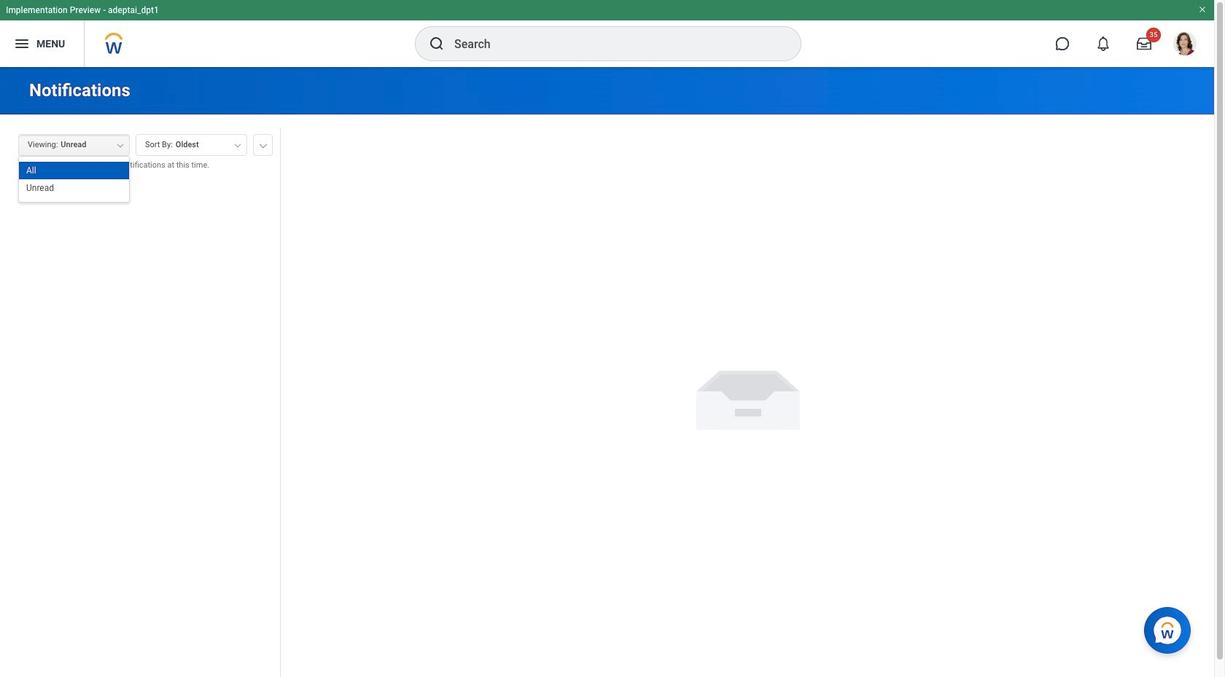 Task type: describe. For each thing, give the bounding box(es) containing it.
viewing list box
[[19, 162, 129, 197]]

search image
[[428, 35, 446, 53]]

more image
[[259, 141, 268, 148]]

justify image
[[13, 35, 31, 53]]

close environment banner image
[[1199, 5, 1207, 14]]

profile logan mcneil image
[[1174, 32, 1197, 58]]



Task type: vqa. For each thing, say whether or not it's contained in the screenshot.
justify icon
yes



Task type: locate. For each thing, give the bounding box(es) containing it.
inbox items list box
[[0, 182, 280, 678]]

Search Workday  search field
[[454, 28, 771, 60]]

notifications large image
[[1096, 36, 1111, 51]]

banner
[[0, 0, 1215, 67]]

inbox large image
[[1137, 36, 1152, 51]]

tab panel
[[0, 128, 280, 678]]

reading pane region
[[281, 115, 1215, 678]]

main content
[[0, 67, 1215, 678]]



